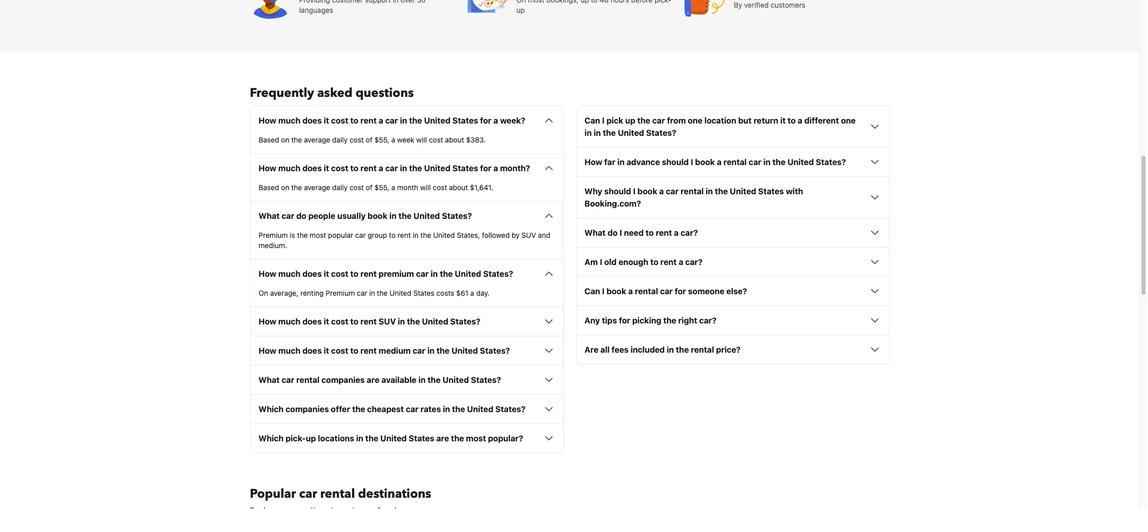 Task type: vqa. For each thing, say whether or not it's contained in the screenshot.
Seattle to Frankfurt/Main image
no



Task type: describe. For each thing, give the bounding box(es) containing it.
cost right week
[[429, 136, 444, 144]]

locations
[[318, 434, 355, 443]]

day.
[[477, 289, 490, 298]]

the up the month
[[409, 164, 422, 173]]

the up week
[[409, 116, 422, 125]]

included
[[631, 345, 665, 355]]

bookings,
[[547, 0, 579, 4]]

the up costs
[[440, 269, 453, 279]]

for inside "dropdown button"
[[619, 316, 631, 325]]

the down how much does it cost to rent premium car in the united states?
[[377, 289, 388, 298]]

the inside the why should i book a car rental in the united states with booking.com?
[[715, 187, 728, 196]]

most inside dropdown button
[[466, 434, 486, 443]]

the up rates
[[428, 376, 441, 385]]

enough
[[619, 258, 649, 267]]

suv inside premium is the most popular car group to rent in the united states, followed by suv and medium.
[[522, 231, 536, 240]]

how for how much does it cost to rent premium car in the united states?
[[259, 269, 277, 279]]

am i old enough to rent a car?
[[585, 258, 703, 267]]

united inside dropdown button
[[422, 317, 449, 326]]

price?
[[717, 345, 741, 355]]

rent inside "dropdown button"
[[656, 228, 673, 238]]

book up the why should i book a car rental in the united states with booking.com?
[[696, 158, 715, 167]]

from
[[668, 116, 686, 125]]

which companies offer the cheapest car rates  in the united states?
[[259, 405, 526, 414]]

a down enough
[[629, 287, 633, 296]]

on for on most bookings, up to 48 hours before pick- up
[[517, 0, 526, 4]]

but
[[739, 116, 752, 125]]

$61
[[457, 289, 469, 298]]

how much does it cost to rent a car in the united states for a month?
[[259, 164, 531, 173]]

a left month?
[[494, 164, 499, 173]]

in inside the why should i book a car rental in the united states with booking.com?
[[706, 187, 713, 196]]

average,
[[270, 289, 299, 298]]

up left 48
[[581, 0, 589, 4]]

over
[[401, 0, 415, 4]]

before
[[632, 0, 653, 4]]

in inside "dropdown button"
[[390, 211, 397, 221]]

questions
[[356, 85, 414, 102]]

it for how much does it cost to rent a car in the united states for a week?
[[324, 116, 329, 125]]

states inside how much does it cost to rent a car in the united states for a week? dropdown button
[[453, 116, 479, 125]]

in inside dropdown button
[[398, 317, 405, 326]]

the left popular?
[[451, 434, 464, 443]]

to right enough
[[651, 258, 659, 267]]

how much does it cost to rent medium car in the united states? button
[[259, 345, 555, 357]]

on for how much does it cost to rent a car in the united states for a month?
[[281, 183, 290, 192]]

how much does it cost to rent medium car in the united states?
[[259, 346, 510, 356]]

i inside the why should i book a car rental in the united states with booking.com?
[[634, 187, 636, 196]]

week?
[[500, 116, 526, 125]]

customers
[[771, 1, 806, 9]]

most inside on most bookings, up to 48 hours before pick- up
[[528, 0, 545, 4]]

the left right
[[664, 316, 677, 325]]

car inside "dropdown button"
[[282, 211, 295, 221]]

a up based on the average daily cost of $55, a week will cost about $383.
[[379, 116, 384, 125]]

states inside the why should i book a car rental in the united states with booking.com?
[[759, 187, 785, 196]]

the right offer
[[352, 405, 365, 414]]

5 million+ reviews image
[[685, 0, 726, 20]]

based for how much does it cost to rent a car in the united states for a week?
[[259, 136, 279, 144]]

by verified customers
[[734, 1, 806, 9]]

which pick-up locations in the united states are the most popular?
[[259, 434, 524, 443]]

far
[[605, 158, 616, 167]]

how much does it cost to rent premium car in the united states? button
[[259, 268, 555, 280]]

which for which pick-up locations in the united states are the most popular?
[[259, 434, 284, 443]]

any
[[585, 316, 600, 325]]

to inside on most bookings, up to 48 hours before pick- up
[[591, 0, 598, 4]]

verified
[[745, 1, 769, 9]]

the down right
[[676, 345, 689, 355]]

states inside "how much does it cost to rent a car in the united states for a month?" dropdown button
[[453, 164, 479, 173]]

customer
[[332, 0, 363, 4]]

cost right the month
[[433, 183, 447, 192]]

the down return
[[773, 158, 786, 167]]

to inside premium is the most popular car group to rent in the united states, followed by suv and medium.
[[389, 231, 396, 240]]

average for how much does it cost to rent a car in the united states for a week?
[[304, 136, 330, 144]]

what do i need to rent a car?
[[585, 228, 698, 238]]

rent left medium
[[361, 346, 377, 356]]

1 horizontal spatial should
[[662, 158, 689, 167]]

how much does it cost to rent a car in the united states for a week?
[[259, 116, 526, 125]]

it for how much does it cost to rent premium car in the united states?
[[324, 269, 329, 279]]

a inside the why should i book a car rental in the united states with booking.com?
[[660, 187, 664, 196]]

rent up on average, renting premium car in the united states costs $61 a day.
[[361, 269, 377, 279]]

premium
[[379, 269, 414, 279]]

for left the someone
[[675, 287, 687, 296]]

in inside premium is the most popular car group to rent in the united states, followed by suv and medium.
[[413, 231, 419, 240]]

cost down asked
[[331, 116, 349, 125]]

all
[[601, 345, 610, 355]]

am
[[585, 258, 598, 267]]

car inside premium is the most popular car group to rent in the united states, followed by suv and medium.
[[355, 231, 366, 240]]

available
[[382, 376, 417, 385]]

is
[[290, 231, 295, 240]]

and
[[538, 231, 551, 240]]

a up based on the average daily cost of $55, a month will cost about $1,641.
[[379, 164, 384, 173]]

the right 'is'
[[297, 231, 308, 240]]

what do i need to rent a car? button
[[585, 227, 882, 239]]

how for how far in advance should i book a rental car in the united states?
[[585, 158, 603, 167]]

i inside can i pick up the car from one location but return it to a different one in in the united states?
[[603, 116, 605, 125]]

much for how much does it cost to rent medium car in the united states?
[[279, 346, 301, 356]]

to up based on the average daily cost of $55, a week will cost about $383.
[[351, 116, 359, 125]]

cost down popular
[[331, 269, 349, 279]]

offer
[[331, 405, 350, 414]]

book inside the why should i book a car rental in the united states with booking.com?
[[638, 187, 658, 196]]

how for how much does it cost to rent a car in the united states for a week?
[[259, 116, 277, 125]]

popular
[[250, 486, 296, 503]]

based for how much does it cost to rent a car in the united states for a month?
[[259, 183, 279, 192]]

what for what car do people usually book in the united states?
[[259, 211, 280, 221]]

cost down how much does it cost to rent a car in the united states for a week?
[[350, 136, 364, 144]]

people
[[309, 211, 336, 221]]

it for how much does it cost to rent suv in the united states?
[[324, 317, 329, 326]]

how far in advance should i book a rental car in the united states?
[[585, 158, 847, 167]]

can i pick up the car from one location but return it to a different one in in the united states? button
[[585, 115, 882, 139]]

does for how much does it cost to rent a car in the united states for a week?
[[303, 116, 322, 125]]

how much does it cost to rent suv in the united states?
[[259, 317, 481, 326]]

car? for what do i need to rent a car?
[[681, 228, 698, 238]]

the right pick
[[638, 116, 651, 125]]

what car do people usually book in the united states?
[[259, 211, 472, 221]]

by
[[512, 231, 520, 240]]

how for how much does it cost to rent medium car in the united states?
[[259, 346, 277, 356]]

can i book a rental car for someone else?
[[585, 287, 748, 296]]

a left the month
[[392, 183, 396, 192]]

are all fees included in the rental price?
[[585, 345, 741, 355]]

1 horizontal spatial do
[[608, 228, 618, 238]]

how much does it cost to rent a car in the united states for a week? button
[[259, 115, 555, 127]]

month
[[397, 183, 419, 192]]

2 vertical spatial car?
[[700, 316, 717, 325]]

1 horizontal spatial are
[[437, 434, 449, 443]]

rent inside dropdown button
[[361, 317, 377, 326]]

states left costs
[[414, 289, 435, 298]]

destinations
[[358, 486, 432, 503]]

to up based on the average daily cost of $55, a month will cost about $1,641.
[[351, 164, 359, 173]]

a left the week?
[[494, 116, 499, 125]]

hours
[[611, 0, 630, 4]]

car inside can i pick up the car from one location but return it to a different one in in the united states?
[[653, 116, 666, 125]]

the up 'is'
[[292, 183, 302, 192]]

frequently
[[250, 85, 314, 102]]

does for how much does it cost to rent suv in the united states?
[[303, 317, 322, 326]]

what for what do i need to rent a car?
[[585, 228, 606, 238]]

rent inside premium is the most popular car group to rent in the united states, followed by suv and medium.
[[398, 231, 411, 240]]

book inside "dropdown button"
[[368, 211, 388, 221]]

2 one from the left
[[842, 116, 856, 125]]

what car do people usually book in the united states? button
[[259, 210, 555, 222]]

the down cheapest
[[366, 434, 379, 443]]

the down pick
[[603, 128, 616, 138]]

how for how much does it cost to rent a car in the united states for a month?
[[259, 164, 277, 173]]

am i old enough to rent a car? button
[[585, 256, 882, 268]]

costs
[[437, 289, 455, 298]]

cheapest
[[367, 405, 404, 414]]

to inside "dropdown button"
[[646, 228, 654, 238]]

are all fees included in the rental price? button
[[585, 344, 882, 356]]

any tips for picking the right car?
[[585, 316, 717, 325]]

medium
[[379, 346, 411, 356]]

popular?
[[488, 434, 524, 443]]

we're here for you image
[[250, 0, 291, 20]]

does for how much does it cost to rent a car in the united states for a month?
[[303, 164, 322, 173]]

why
[[585, 187, 603, 196]]

with
[[787, 187, 804, 196]]

does for how much does it cost to rent premium car in the united states?
[[303, 269, 322, 279]]

of for how much does it cost to rent a car in the united states for a week?
[[366, 136, 373, 144]]

medium.
[[259, 241, 287, 250]]

for up $1,641.
[[480, 164, 492, 173]]

what car rental companies are available in the united states? button
[[259, 374, 555, 386]]

by
[[734, 1, 743, 9]]

$383.
[[466, 136, 486, 144]]

week
[[397, 136, 415, 144]]

states inside "which pick-up locations in the united states are the most popular?" dropdown button
[[409, 434, 435, 443]]

a down can i pick up the car from one location but return it to a different one in in the united states? at the top right of page
[[717, 158, 722, 167]]

will for week?
[[417, 136, 427, 144]]

cost up based on the average daily cost of $55, a month will cost about $1,641.
[[331, 164, 349, 173]]

pick- inside on most bookings, up to 48 hours before pick- up
[[655, 0, 672, 4]]

a left week
[[392, 136, 396, 144]]

usually
[[338, 211, 366, 221]]

the down how much does it cost to rent suv in the united states? dropdown button
[[437, 346, 450, 356]]



Task type: locate. For each thing, give the bounding box(es) containing it.
1 of from the top
[[366, 136, 373, 144]]

car? for am i old enough to rent a car?
[[686, 258, 703, 267]]

0 vertical spatial which
[[259, 405, 284, 414]]

0 vertical spatial car?
[[681, 228, 698, 238]]

tips
[[602, 316, 618, 325]]

0 horizontal spatial pick-
[[286, 434, 306, 443]]

0 horizontal spatial premium
[[259, 231, 288, 240]]

up left locations
[[306, 434, 316, 443]]

why should i book a car rental in the united states with booking.com?
[[585, 187, 804, 208]]

the right rates
[[452, 405, 465, 414]]

cost inside dropdown button
[[331, 317, 349, 326]]

a up can i book a rental car for someone else?
[[679, 258, 684, 267]]

the down what car do people usually book in the united states? "dropdown button"
[[421, 231, 432, 240]]

in
[[393, 0, 399, 4], [400, 116, 407, 125], [585, 128, 592, 138], [594, 128, 601, 138], [618, 158, 625, 167], [764, 158, 771, 167], [400, 164, 407, 173], [706, 187, 713, 196], [390, 211, 397, 221], [413, 231, 419, 240], [431, 269, 438, 279], [369, 289, 375, 298], [398, 317, 405, 326], [667, 345, 674, 355], [428, 346, 435, 356], [419, 376, 426, 385], [443, 405, 450, 414], [356, 434, 364, 443]]

$55, for week?
[[375, 136, 390, 144]]

1 vertical spatial car?
[[686, 258, 703, 267]]

to right need
[[646, 228, 654, 238]]

different
[[805, 116, 840, 125]]

the down how far in advance should i book a rental car in the united states? in the top of the page
[[715, 187, 728, 196]]

group
[[368, 231, 387, 240]]

to inside can i pick up the car from one location but return it to a different one in in the united states?
[[788, 116, 796, 125]]

providing
[[299, 0, 330, 4]]

daily down asked
[[332, 136, 348, 144]]

premium inside premium is the most popular car group to rent in the united states, followed by suv and medium.
[[259, 231, 288, 240]]

companies left offer
[[286, 405, 329, 414]]

1 horizontal spatial premium
[[326, 289, 355, 298]]

of down how much does it cost to rent a car in the united states for a week?
[[366, 136, 373, 144]]

$1,641.
[[470, 183, 494, 192]]

car? inside dropdown button
[[686, 258, 703, 267]]

1 horizontal spatial suv
[[522, 231, 536, 240]]

i up booking.com?
[[634, 187, 636, 196]]

much for how much does it cost to rent premium car in the united states?
[[279, 269, 301, 279]]

1 horizontal spatial on
[[517, 0, 526, 4]]

$55, down how much does it cost to rent a car in the united states for a month?
[[375, 183, 390, 192]]

1 vertical spatial most
[[310, 231, 326, 240]]

states? inside can i pick up the car from one location but return it to a different one in in the united states?
[[647, 128, 677, 138]]

0 vertical spatial average
[[304, 136, 330, 144]]

states? inside dropdown button
[[451, 317, 481, 326]]

booking.com?
[[585, 199, 642, 208]]

month?
[[500, 164, 531, 173]]

which
[[259, 405, 284, 414], [259, 434, 284, 443]]

do
[[297, 211, 307, 221], [608, 228, 618, 238]]

1 vertical spatial do
[[608, 228, 618, 238]]

0 vertical spatial will
[[417, 136, 427, 144]]

0 vertical spatial $55,
[[375, 136, 390, 144]]

1 one from the left
[[688, 116, 703, 125]]

should right advance at the top of page
[[662, 158, 689, 167]]

will for month?
[[421, 183, 431, 192]]

1 based from the top
[[259, 136, 279, 144]]

should inside the why should i book a car rental in the united states with booking.com?
[[605, 187, 632, 196]]

0 horizontal spatial suv
[[379, 317, 396, 326]]

30
[[417, 0, 426, 4]]

up inside can i pick up the car from one location but return it to a different one in in the united states?
[[626, 116, 636, 125]]

1 vertical spatial premium
[[326, 289, 355, 298]]

a down the why should i book a car rental in the united states with booking.com?
[[675, 228, 679, 238]]

of for how much does it cost to rent a car in the united states for a month?
[[366, 183, 373, 192]]

$55, down how much does it cost to rent a car in the united states for a week?
[[375, 136, 390, 144]]

2 average from the top
[[304, 183, 330, 192]]

0 vertical spatial daily
[[332, 136, 348, 144]]

2 vertical spatial what
[[259, 376, 280, 385]]

can for can i book a rental car for someone else?
[[585, 287, 601, 296]]

about for month?
[[449, 183, 468, 192]]

0 vertical spatial on
[[517, 0, 526, 4]]

will right the month
[[421, 183, 431, 192]]

i left old in the right bottom of the page
[[600, 258, 603, 267]]

2 does from the top
[[303, 164, 322, 173]]

2 can from the top
[[585, 287, 601, 296]]

daily for how much does it cost to rent a car in the united states for a month?
[[332, 183, 348, 192]]

book down old in the right bottom of the page
[[607, 287, 627, 296]]

book
[[696, 158, 715, 167], [638, 187, 658, 196], [368, 211, 388, 221], [607, 287, 627, 296]]

3 much from the top
[[279, 269, 301, 279]]

pick-
[[655, 0, 672, 4], [286, 434, 306, 443]]

does inside dropdown button
[[303, 317, 322, 326]]

1 vertical spatial companies
[[286, 405, 329, 414]]

1 average from the top
[[304, 136, 330, 144]]

pick- right before
[[655, 0, 672, 4]]

i inside "dropdown button"
[[620, 228, 623, 238]]

companies up offer
[[322, 376, 365, 385]]

location
[[705, 116, 737, 125]]

most inside premium is the most popular car group to rent in the united states, followed by suv and medium.
[[310, 231, 326, 240]]

need
[[625, 228, 644, 238]]

1 vertical spatial average
[[304, 183, 330, 192]]

1 vertical spatial on
[[259, 289, 268, 298]]

0 vertical spatial are
[[367, 376, 380, 385]]

much for how much does it cost to rent suv in the united states?
[[279, 317, 301, 326]]

premium
[[259, 231, 288, 240], [326, 289, 355, 298]]

1 vertical spatial based
[[259, 183, 279, 192]]

2 vertical spatial most
[[466, 434, 486, 443]]

2 daily from the top
[[332, 183, 348, 192]]

1 vertical spatial will
[[421, 183, 431, 192]]

return
[[754, 116, 779, 125]]

pick
[[607, 116, 624, 125]]

followed
[[482, 231, 510, 240]]

average for how much does it cost to rent a car in the united states for a month?
[[304, 183, 330, 192]]

to up on average, renting premium car in the united states costs $61 a day.
[[351, 269, 359, 279]]

to right return
[[788, 116, 796, 125]]

0 vertical spatial what
[[259, 211, 280, 221]]

4 does from the top
[[303, 317, 322, 326]]

i
[[603, 116, 605, 125], [691, 158, 694, 167], [634, 187, 636, 196], [620, 228, 623, 238], [600, 258, 603, 267], [603, 287, 605, 296]]

one
[[688, 116, 703, 125], [842, 116, 856, 125]]

how far in advance should i book a rental car in the united states? button
[[585, 156, 882, 168]]

states down rates
[[409, 434, 435, 443]]

0 horizontal spatial should
[[605, 187, 632, 196]]

on most bookings, up to 48 hours before pick- up
[[517, 0, 672, 15]]

0 horizontal spatial one
[[688, 116, 703, 125]]

i up the why should i book a car rental in the united states with booking.com?
[[691, 158, 694, 167]]

1 can from the top
[[585, 116, 601, 125]]

states,
[[457, 231, 480, 240]]

2 based from the top
[[259, 183, 279, 192]]

up right free cancellation image on the left top of the page
[[517, 6, 525, 15]]

1 horizontal spatial one
[[842, 116, 856, 125]]

daily up "usually"
[[332, 183, 348, 192]]

1 much from the top
[[279, 116, 301, 125]]

the inside dropdown button
[[407, 317, 420, 326]]

about for week?
[[445, 136, 464, 144]]

2 of from the top
[[366, 183, 373, 192]]

premium is the most popular car group to rent in the united states, followed by suv and medium.
[[259, 231, 551, 250]]

free cancellation image
[[468, 0, 509, 20]]

to down how much does it cost to rent suv in the united states?
[[351, 346, 359, 356]]

5 much from the top
[[279, 346, 301, 356]]

for
[[480, 116, 492, 125], [480, 164, 492, 173], [675, 287, 687, 296], [619, 316, 631, 325]]

0 horizontal spatial most
[[310, 231, 326, 240]]

rental inside the why should i book a car rental in the united states with booking.com?
[[681, 187, 704, 196]]

the up how much does it cost to rent medium car in the united states? dropdown button
[[407, 317, 420, 326]]

fees
[[612, 345, 629, 355]]

popular
[[328, 231, 354, 240]]

1 vertical spatial are
[[437, 434, 449, 443]]

for right tips
[[619, 316, 631, 325]]

1 does from the top
[[303, 116, 322, 125]]

2 on from the top
[[281, 183, 290, 192]]

daily
[[332, 136, 348, 144], [332, 183, 348, 192]]

0 horizontal spatial on
[[259, 289, 268, 298]]

to left 48
[[591, 0, 598, 4]]

old
[[605, 258, 617, 267]]

cost up "usually"
[[350, 183, 364, 192]]

the up premium is the most popular car group to rent in the united states, followed by suv and medium.
[[399, 211, 412, 221]]

1 vertical spatial can
[[585, 287, 601, 296]]

rent up based on the average daily cost of $55, a week will cost about $383.
[[361, 116, 377, 125]]

cost down on average, renting premium car in the united states costs $61 a day.
[[331, 317, 349, 326]]

it inside dropdown button
[[324, 317, 329, 326]]

one right from
[[688, 116, 703, 125]]

1 vertical spatial which
[[259, 434, 284, 443]]

should up booking.com?
[[605, 187, 632, 196]]

average
[[304, 136, 330, 144], [304, 183, 330, 192]]

states left with
[[759, 187, 785, 196]]

on
[[517, 0, 526, 4], [259, 289, 268, 298]]

how much does it cost to rent suv in the united states? button
[[259, 316, 555, 328]]

car? down the why should i book a car rental in the united states with booking.com?
[[681, 228, 698, 238]]

car? right right
[[700, 316, 717, 325]]

car?
[[681, 228, 698, 238], [686, 258, 703, 267], [700, 316, 717, 325]]

about left $1,641.
[[449, 183, 468, 192]]

1 vertical spatial pick-
[[286, 434, 306, 443]]

united inside the why should i book a car rental in the united states with booking.com?
[[730, 187, 757, 196]]

a inside "dropdown button"
[[675, 228, 679, 238]]

what inside dropdown button
[[259, 376, 280, 385]]

2 much from the top
[[279, 164, 301, 173]]

premium up medium.
[[259, 231, 288, 240]]

how inside dropdown button
[[259, 317, 277, 326]]

car? up the someone
[[686, 258, 703, 267]]

much for how much does it cost to rent a car in the united states for a month?
[[279, 164, 301, 173]]

states up $1,641.
[[453, 164, 479, 173]]

what for what car rental companies are available in the united states?
[[259, 376, 280, 385]]

on for on average, renting premium car in the united states costs $61 a day.
[[259, 289, 268, 298]]

popular car rental destinations
[[250, 486, 432, 503]]

to inside dropdown button
[[351, 317, 359, 326]]

pick- inside dropdown button
[[286, 434, 306, 443]]

a left "different"
[[798, 116, 803, 125]]

why should i book a car rental in the united states with booking.com? button
[[585, 185, 882, 210]]

i left pick
[[603, 116, 605, 125]]

1 vertical spatial about
[[449, 183, 468, 192]]

united
[[424, 116, 451, 125], [618, 128, 645, 138], [788, 158, 815, 167], [424, 164, 451, 173], [730, 187, 757, 196], [414, 211, 440, 221], [433, 231, 455, 240], [455, 269, 482, 279], [390, 289, 412, 298], [422, 317, 449, 326], [452, 346, 478, 356], [443, 376, 469, 385], [467, 405, 494, 414], [381, 434, 407, 443]]

pick- left locations
[[286, 434, 306, 443]]

0 vertical spatial can
[[585, 116, 601, 125]]

4 much from the top
[[279, 317, 301, 326]]

0 vertical spatial pick-
[[655, 0, 672, 4]]

providing customer support in over 30 languages
[[299, 0, 426, 15]]

will right week
[[417, 136, 427, 144]]

1 vertical spatial of
[[366, 183, 373, 192]]

1 horizontal spatial pick-
[[655, 0, 672, 4]]

1 daily from the top
[[332, 136, 348, 144]]

0 horizontal spatial are
[[367, 376, 380, 385]]

daily for how much does it cost to rent a car in the united states for a week?
[[332, 136, 348, 144]]

1 vertical spatial daily
[[332, 183, 348, 192]]

on average, renting premium car in the united states costs $61 a day.
[[259, 289, 490, 298]]

on inside on most bookings, up to 48 hours before pick- up
[[517, 0, 526, 4]]

renting
[[301, 289, 324, 298]]

on
[[281, 136, 290, 144], [281, 183, 290, 192]]

0 vertical spatial should
[[662, 158, 689, 167]]

0 vertical spatial of
[[366, 136, 373, 144]]

can left pick
[[585, 116, 601, 125]]

1 vertical spatial should
[[605, 187, 632, 196]]

1 vertical spatial $55,
[[375, 183, 390, 192]]

1 $55, from the top
[[375, 136, 390, 144]]

does
[[303, 116, 322, 125], [303, 164, 322, 173], [303, 269, 322, 279], [303, 317, 322, 326], [303, 346, 322, 356]]

united inside can i pick up the car from one location but return it to a different one in in the united states?
[[618, 128, 645, 138]]

0 vertical spatial premium
[[259, 231, 288, 240]]

based on the average daily cost of $55, a week will cost about $383.
[[259, 136, 486, 144]]

companies
[[322, 376, 365, 385], [286, 405, 329, 414]]

1 vertical spatial on
[[281, 183, 290, 192]]

2 horizontal spatial most
[[528, 0, 545, 4]]

it for how much does it cost to rent medium car in the united states?
[[324, 346, 329, 356]]

states? inside "dropdown button"
[[442, 211, 472, 221]]

much
[[279, 116, 301, 125], [279, 164, 301, 173], [279, 269, 301, 279], [279, 317, 301, 326], [279, 346, 301, 356]]

i up tips
[[603, 287, 605, 296]]

1 vertical spatial suv
[[379, 317, 396, 326]]

2 $55, from the top
[[375, 183, 390, 192]]

about left $383.
[[445, 136, 464, 144]]

any tips for picking the right car? button
[[585, 315, 882, 327]]

3 does from the top
[[303, 269, 322, 279]]

do left need
[[608, 228, 618, 238]]

based
[[259, 136, 279, 144], [259, 183, 279, 192]]

picking
[[633, 316, 662, 325]]

for up $383.
[[480, 116, 492, 125]]

1 on from the top
[[281, 136, 290, 144]]

which pick-up locations in the united states are the most popular? button
[[259, 433, 555, 445]]

5 does from the top
[[303, 346, 322, 356]]

0 vertical spatial based
[[259, 136, 279, 144]]

does for how much does it cost to rent medium car in the united states?
[[303, 346, 322, 356]]

it inside can i pick up the car from one location but return it to a different one in in the united states?
[[781, 116, 786, 125]]

1 horizontal spatial most
[[466, 434, 486, 443]]

advance
[[627, 158, 660, 167]]

much inside dropdown button
[[279, 317, 301, 326]]

much for how much does it cost to rent a car in the united states for a week?
[[279, 116, 301, 125]]

rent up based on the average daily cost of $55, a month will cost about $1,641.
[[361, 164, 377, 173]]

rent up can i book a rental car for someone else?
[[661, 258, 677, 267]]

it for how much does it cost to rent a car in the united states for a month?
[[324, 164, 329, 173]]

a inside can i pick up the car from one location but return it to a different one in in the united states?
[[798, 116, 803, 125]]

states
[[453, 116, 479, 125], [453, 164, 479, 173], [759, 187, 785, 196], [414, 289, 435, 298], [409, 434, 435, 443]]

which companies offer the cheapest car rates  in the united states? button
[[259, 403, 555, 416]]

a right $61
[[471, 289, 475, 298]]

what
[[259, 211, 280, 221], [585, 228, 606, 238], [259, 376, 280, 385]]

someone
[[689, 287, 725, 296]]

0 horizontal spatial do
[[297, 211, 307, 221]]

can for can i pick up the car from one location but return it to a different one in in the united states?
[[585, 116, 601, 125]]

can up any
[[585, 287, 601, 296]]

are left available
[[367, 376, 380, 385]]

up right pick
[[626, 116, 636, 125]]

$55, for month?
[[375, 183, 390, 192]]

cost down how much does it cost to rent suv in the united states?
[[331, 346, 349, 356]]

states?
[[647, 128, 677, 138], [816, 158, 847, 167], [442, 211, 472, 221], [484, 269, 514, 279], [451, 317, 481, 326], [480, 346, 510, 356], [471, 376, 501, 385], [496, 405, 526, 414]]

to down on average, renting premium car in the united states costs $61 a day.
[[351, 317, 359, 326]]

based on the average daily cost of $55, a month will cost about $1,641.
[[259, 183, 494, 192]]

can inside can i pick up the car from one location but return it to a different one in in the united states?
[[585, 116, 601, 125]]

0 vertical spatial do
[[297, 211, 307, 221]]

on for how much does it cost to rent a car in the united states for a week?
[[281, 136, 290, 144]]

1 vertical spatial what
[[585, 228, 606, 238]]

the
[[409, 116, 422, 125], [638, 116, 651, 125], [603, 128, 616, 138], [292, 136, 302, 144], [773, 158, 786, 167], [409, 164, 422, 173], [292, 183, 302, 192], [715, 187, 728, 196], [399, 211, 412, 221], [297, 231, 308, 240], [421, 231, 432, 240], [440, 269, 453, 279], [377, 289, 388, 298], [664, 316, 677, 325], [407, 317, 420, 326], [676, 345, 689, 355], [437, 346, 450, 356], [428, 376, 441, 385], [352, 405, 365, 414], [452, 405, 465, 414], [366, 434, 379, 443], [451, 434, 464, 443]]

i left need
[[620, 228, 623, 238]]

2 which from the top
[[259, 434, 284, 443]]

average up people
[[304, 183, 330, 192]]

to
[[591, 0, 598, 4], [351, 116, 359, 125], [788, 116, 796, 125], [351, 164, 359, 173], [646, 228, 654, 238], [389, 231, 396, 240], [651, 258, 659, 267], [351, 269, 359, 279], [351, 317, 359, 326], [351, 346, 359, 356]]

which for which companies offer the cheapest car rates  in the united states?
[[259, 405, 284, 414]]

can i book a rental car for someone else? button
[[585, 285, 882, 298]]

languages
[[299, 6, 333, 15]]

how for how much does it cost to rent suv in the united states?
[[259, 317, 277, 326]]

states up $383.
[[453, 116, 479, 125]]

suv up how much does it cost to rent medium car in the united states?
[[379, 317, 396, 326]]

0 vertical spatial companies
[[322, 376, 365, 385]]

on right free cancellation image on the left top of the page
[[517, 0, 526, 4]]

suv right by at the top left of page
[[522, 231, 536, 240]]

0 vertical spatial suv
[[522, 231, 536, 240]]

suv inside dropdown button
[[379, 317, 396, 326]]

1 which from the top
[[259, 405, 284, 414]]

one right "different"
[[842, 116, 856, 125]]

0 vertical spatial most
[[528, 0, 545, 4]]

0 vertical spatial on
[[281, 136, 290, 144]]

car inside the why should i book a car rental in the united states with booking.com?
[[666, 187, 679, 196]]

book up group
[[368, 211, 388, 221]]

right
[[679, 316, 698, 325]]

rent down on average, renting premium car in the united states costs $61 a day.
[[361, 317, 377, 326]]

48
[[600, 0, 609, 4]]

how much does it cost to rent a car in the united states for a month? button
[[259, 162, 555, 175]]

the down frequently
[[292, 136, 302, 144]]

to right group
[[389, 231, 396, 240]]

else?
[[727, 287, 748, 296]]

0 vertical spatial about
[[445, 136, 464, 144]]

how much does it cost to rent premium car in the united states?
[[259, 269, 514, 279]]

are
[[585, 345, 599, 355]]

united inside premium is the most popular car group to rent in the united states, followed by suv and medium.
[[433, 231, 455, 240]]

about
[[445, 136, 464, 144], [449, 183, 468, 192]]

united inside "dropdown button"
[[414, 211, 440, 221]]

in inside providing customer support in over 30 languages
[[393, 0, 399, 4]]



